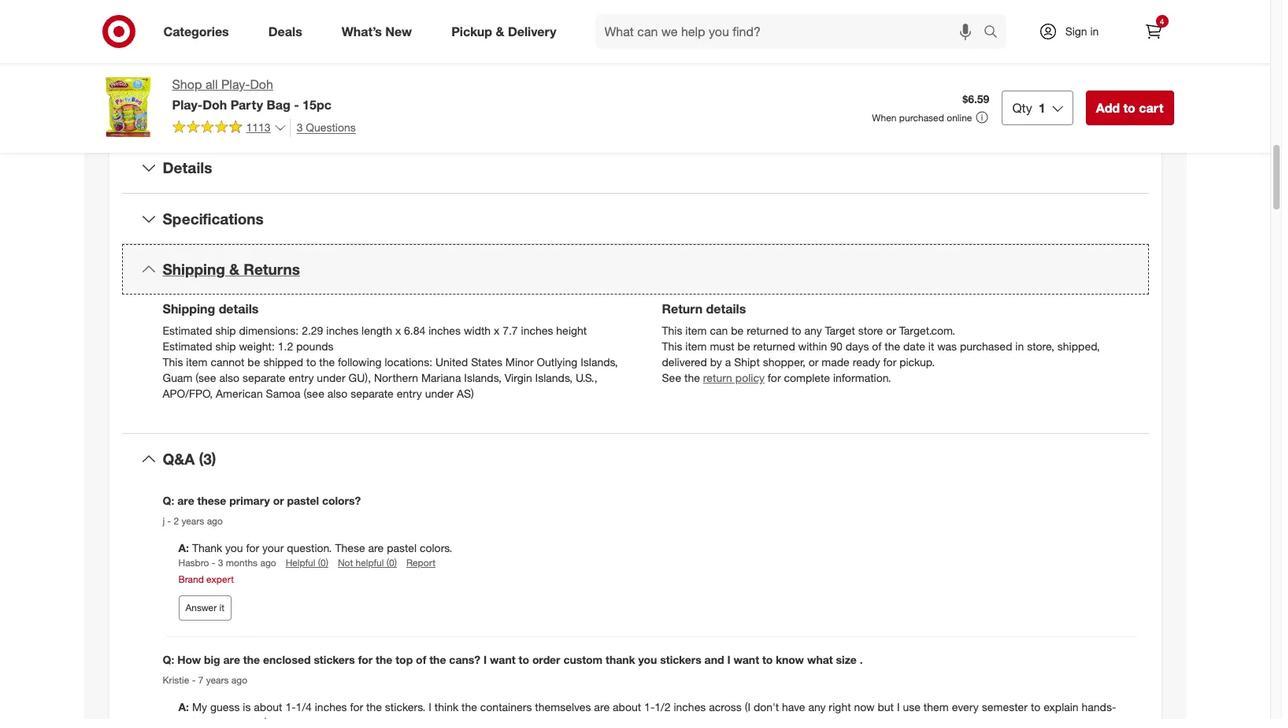 Task type: vqa. For each thing, say whether or not it's contained in the screenshot.
"Save"
no



Task type: locate. For each thing, give the bounding box(es) containing it.
1 a: from the top
[[178, 541, 189, 554]]

0 vertical spatial shipping
[[163, 260, 225, 278]]

shipped
[[263, 355, 303, 369]]

2 vertical spatial be
[[248, 355, 260, 369]]

enclosed
[[263, 653, 311, 666]]

0 vertical spatial q:
[[163, 494, 174, 507]]

1 vertical spatial q:
[[163, 653, 174, 666]]

1- left across
[[644, 700, 655, 713]]

in right sign
[[1090, 24, 1099, 38]]

you up 'hasbro - 3 months ago' in the bottom of the page
[[225, 541, 243, 554]]

(0)
[[318, 557, 328, 569], [387, 557, 397, 569]]

0 horizontal spatial years
[[182, 515, 204, 527]]

weight:
[[239, 340, 275, 353]]

about left 1/2
[[613, 700, 641, 713]]

1 about from the left
[[254, 700, 282, 713]]

cannot
[[211, 355, 245, 369]]

doh up the party
[[250, 76, 273, 92]]

or down within
[[809, 355, 819, 369]]

& inside dropdown button
[[229, 260, 240, 278]]

details button
[[122, 143, 1149, 193]]

these
[[335, 541, 365, 554]]

1.2
[[278, 340, 293, 353]]

0 horizontal spatial stickers
[[314, 653, 355, 666]]

target.com.
[[899, 324, 956, 337]]

are right "themselves"
[[594, 700, 610, 713]]

doh down all
[[203, 97, 227, 113]]

all
[[205, 76, 218, 92]]

size
[[836, 653, 857, 666]]

shipt
[[734, 355, 760, 369]]

1 1- from the left
[[285, 700, 296, 713]]

store,
[[1027, 340, 1055, 353]]

0 horizontal spatial purchased
[[899, 112, 944, 124]]

be
[[731, 324, 744, 337], [738, 340, 750, 353], [248, 355, 260, 369]]

0 vertical spatial separate
[[243, 371, 286, 385]]

0 horizontal spatial about
[[254, 700, 282, 713]]

2.29
[[302, 324, 323, 337]]

returned
[[747, 324, 789, 337], [753, 340, 795, 353]]

doh
[[250, 76, 273, 92], [203, 97, 227, 113]]

1 horizontal spatial years
[[206, 674, 229, 686]]

1 horizontal spatial ago
[[231, 674, 247, 686]]

- right j
[[167, 515, 171, 527]]

years right 7 in the bottom of the page
[[206, 674, 229, 686]]

0 vertical spatial pastel
[[287, 494, 319, 507]]

0 horizontal spatial under
[[317, 371, 346, 385]]

containers
[[480, 700, 532, 713]]

0 vertical spatial this
[[662, 324, 682, 337]]

this
[[662, 324, 682, 337], [662, 340, 682, 353], [163, 355, 183, 369]]

pastel
[[287, 494, 319, 507], [387, 541, 417, 554]]

1 horizontal spatial also
[[327, 387, 348, 400]]

1 horizontal spatial islands,
[[535, 371, 573, 385]]

this down return
[[662, 324, 682, 337]]

2 horizontal spatial ago
[[260, 557, 276, 569]]

0 vertical spatial &
[[496, 23, 504, 39]]

1 vertical spatial separate
[[351, 387, 394, 400]]

1 horizontal spatial or
[[809, 355, 819, 369]]

ago up is
[[231, 674, 247, 686]]

details up dimensions:
[[219, 301, 259, 317]]

years inside q: how big are the enclosed stickers for the top of the cans? i want to order custom thank you stickers and i want to know what size . kristie - 7 years ago
[[206, 674, 229, 686]]

of down store
[[872, 340, 882, 353]]

of inside q: how big are the enclosed stickers for the top of the cans? i want to order custom thank you stickers and i want to know what size . kristie - 7 years ago
[[416, 653, 426, 666]]

image of play-doh party bag - 15pc image
[[96, 76, 159, 139]]

qty 1
[[1012, 100, 1046, 116]]

details inside shipping details estimated ship dimensions: 2.29 inches length x 6.84 inches width x 7.7 inches height estimated ship weight: 1.2 pounds
[[219, 301, 259, 317]]

1 horizontal spatial in
[[1090, 24, 1099, 38]]

to inside return details this item can be returned to any target store or target.com. this item must be returned within 90 days of the date it was purchased in store, shipped, delivered by a shipt shopper, or made ready for pickup. see the return policy for complete information.
[[792, 324, 802, 337]]

3 down '15pc'
[[297, 120, 303, 134]]

1 vertical spatial years
[[206, 674, 229, 686]]

0 vertical spatial of
[[872, 340, 882, 353]]

play- up the party
[[221, 76, 250, 92]]

1 shipping from the top
[[163, 260, 225, 278]]

details
[[219, 301, 259, 317], [706, 301, 746, 317]]

0 horizontal spatial it
[[219, 602, 224, 614]]

0 horizontal spatial pastel
[[287, 494, 319, 507]]

any left right
[[808, 700, 826, 713]]

for inside my guess is about 1-1/4 inches for the stickers. i think the containers themselves are about 1-1/2 inches across (i don't have any right now but i use them every semester to explain hands- on learning styles).
[[350, 700, 363, 713]]

1-
[[285, 700, 296, 713], [644, 700, 655, 713]]

shipping down shipping & returns on the top left of the page
[[163, 301, 215, 317]]

0 vertical spatial purchased
[[899, 112, 944, 124]]

1 vertical spatial shipping
[[163, 301, 215, 317]]

my guess is about 1-1/4 inches for the stickers. i think the containers themselves are about 1-1/2 inches across (i don't have any right now but i use them every semester to explain hands- on learning styles).
[[178, 700, 1116, 719]]

to left order
[[519, 653, 529, 666]]

bag
[[267, 97, 290, 113]]

1 horizontal spatial play-
[[221, 76, 250, 92]]

in left store, at the top right
[[1016, 340, 1024, 353]]

answer it button
[[178, 596, 232, 621]]

was
[[937, 340, 957, 353]]

categories link
[[150, 14, 249, 49]]

1 vertical spatial a:
[[178, 700, 192, 713]]

question.
[[287, 541, 332, 554]]

thank
[[606, 653, 635, 666]]

when
[[872, 112, 897, 124]]

1 horizontal spatial (0)
[[387, 557, 397, 569]]

0 horizontal spatial details
[[219, 301, 259, 317]]

outlying
[[537, 355, 578, 369]]

the left date
[[885, 340, 900, 353]]

a: for a:
[[178, 700, 192, 713]]

1 horizontal spatial purchased
[[960, 340, 1012, 353]]

details up can
[[706, 301, 746, 317]]

a: up hasbro
[[178, 541, 189, 554]]

islands, down states
[[464, 371, 502, 385]]

& left returns
[[229, 260, 240, 278]]

to left know
[[762, 653, 773, 666]]

a: thank you for your question. these are pastel colors.
[[178, 541, 453, 554]]

(3)
[[199, 450, 216, 468]]

1 horizontal spatial (see
[[304, 387, 324, 400]]

2 vertical spatial item
[[186, 355, 208, 369]]

for
[[883, 355, 897, 369], [768, 371, 781, 385], [246, 541, 259, 554], [358, 653, 373, 666], [350, 700, 363, 713]]

images
[[370, 32, 411, 47]]

it right 'answer'
[[219, 602, 224, 614]]

want
[[490, 653, 516, 666], [734, 653, 759, 666]]

0 horizontal spatial entry
[[289, 371, 314, 385]]

& right pickup
[[496, 23, 504, 39]]

of inside return details this item can be returned to any target store or target.com. this item must be returned within 90 days of the date it was purchased in store, shipped, delivered by a shipt shopper, or made ready for pickup. see the return policy for complete information.
[[872, 340, 882, 353]]

play-
[[221, 76, 250, 92], [172, 97, 203, 113]]

years right 2
[[182, 515, 204, 527]]

the right 'think'
[[462, 700, 477, 713]]

0 vertical spatial doh
[[250, 76, 273, 92]]

- inside q: are these primary or pastel colors? j - 2 years ago
[[167, 515, 171, 527]]

right
[[829, 700, 851, 713]]

separate down gu),
[[351, 387, 394, 400]]

0 vertical spatial you
[[225, 541, 243, 554]]

entry down this item cannot be shipped to the following locations:
[[289, 371, 314, 385]]

1 horizontal spatial 1-
[[644, 700, 655, 713]]

0 vertical spatial entry
[[289, 371, 314, 385]]

pickup
[[451, 23, 492, 39]]

it left was
[[928, 340, 934, 353]]

are right big
[[223, 653, 240, 666]]

q: inside q: how big are the enclosed stickers for the top of the cans? i want to order custom thank you stickers and i want to know what size . kristie - 7 years ago
[[163, 653, 174, 666]]

of right the top
[[416, 653, 426, 666]]

0 horizontal spatial want
[[490, 653, 516, 666]]

- right bag
[[294, 97, 299, 113]]

to right add
[[1124, 100, 1136, 116]]

1 horizontal spatial about
[[613, 700, 641, 713]]

1 vertical spatial 3
[[218, 557, 223, 569]]

are up 2
[[177, 494, 194, 507]]

a: for a: thank you for your question. these are pastel colors.
[[178, 541, 189, 554]]

1 vertical spatial returned
[[753, 340, 795, 353]]

under down the mariana
[[425, 387, 454, 400]]

0 horizontal spatial you
[[225, 541, 243, 554]]

1 vertical spatial doh
[[203, 97, 227, 113]]

pastel left colors?
[[287, 494, 319, 507]]

0 vertical spatial ago
[[207, 515, 223, 527]]

guess
[[210, 700, 240, 713]]

ago down these
[[207, 515, 223, 527]]

1 vertical spatial in
[[1016, 340, 1024, 353]]

1 (0) from the left
[[318, 557, 328, 569]]

or right store
[[886, 324, 896, 337]]

1 q: from the top
[[163, 494, 174, 507]]

colors?
[[322, 494, 361, 507]]

(see right samoa on the left bottom of the page
[[304, 387, 324, 400]]

1 vertical spatial under
[[425, 387, 454, 400]]

1 horizontal spatial &
[[496, 23, 504, 39]]

pastel up report
[[387, 541, 417, 554]]

0 horizontal spatial 1-
[[285, 700, 296, 713]]

0 vertical spatial estimated
[[163, 324, 212, 337]]

islands, down outlying
[[535, 371, 573, 385]]

days
[[846, 340, 869, 353]]

for left the top
[[358, 653, 373, 666]]

q&a (3) button
[[122, 434, 1149, 484]]

item
[[686, 324, 707, 337], [686, 340, 707, 353], [186, 355, 208, 369]]

0 vertical spatial under
[[317, 371, 346, 385]]

but
[[878, 700, 894, 713]]

also down cannot
[[219, 371, 240, 385]]

x left 7.7
[[494, 324, 500, 337]]

- down the thank
[[212, 557, 215, 569]]

the left stickers.
[[366, 700, 382, 713]]

2 q: from the top
[[163, 653, 174, 666]]

hasbro - 3 months ago
[[178, 557, 276, 569]]

0 vertical spatial a:
[[178, 541, 189, 554]]

2 vertical spatial or
[[273, 494, 284, 507]]

are up helpful
[[368, 541, 384, 554]]

ready
[[853, 355, 880, 369]]

any inside my guess is about 1-1/4 inches for the stickers. i think the containers themselves are about 1-1/2 inches across (i don't have any right now but i use them every semester to explain hands- on learning styles).
[[808, 700, 826, 713]]

1 vertical spatial ship
[[215, 340, 236, 353]]

kristie
[[163, 674, 189, 686]]

locations:
[[385, 355, 432, 369]]

1 vertical spatial (see
[[304, 387, 324, 400]]

to up within
[[792, 324, 802, 337]]

in
[[1090, 24, 1099, 38], [1016, 340, 1024, 353]]

ago inside q: how big are the enclosed stickers for the top of the cans? i want to order custom thank you stickers and i want to know what size . kristie - 7 years ago
[[231, 674, 247, 686]]

this up delivered
[[662, 340, 682, 353]]

this up guam
[[163, 355, 183, 369]]

delivery
[[508, 23, 557, 39]]

be right can
[[731, 324, 744, 337]]

also down following
[[327, 387, 348, 400]]

your
[[262, 541, 284, 554]]

samoa
[[266, 387, 301, 400]]

for up months
[[246, 541, 259, 554]]

- left 7 in the bottom of the page
[[192, 674, 196, 686]]

for down shopper,
[[768, 371, 781, 385]]

in inside return details this item can be returned to any target store or target.com. this item must be returned within 90 days of the date it was purchased in store, shipped, delivered by a shipt shopper, or made ready for pickup. see the return policy for complete information.
[[1016, 340, 1024, 353]]

or right "primary"
[[273, 494, 284, 507]]

stickers right enclosed
[[314, 653, 355, 666]]

inches right 6.84
[[429, 324, 461, 337]]

also
[[219, 371, 240, 385], [327, 387, 348, 400]]

1- right is
[[285, 700, 296, 713]]

1 horizontal spatial of
[[872, 340, 882, 353]]

-
[[294, 97, 299, 113], [167, 515, 171, 527], [212, 557, 215, 569], [192, 674, 196, 686]]

1 vertical spatial it
[[219, 602, 224, 614]]

ago down your
[[260, 557, 276, 569]]

entry
[[289, 371, 314, 385], [397, 387, 422, 400]]

0 horizontal spatial ago
[[207, 515, 223, 527]]

q: left how
[[163, 653, 174, 666]]

purchased
[[899, 112, 944, 124], [960, 340, 1012, 353]]

1 vertical spatial pastel
[[387, 541, 417, 554]]

1 horizontal spatial want
[[734, 653, 759, 666]]

1 horizontal spatial doh
[[250, 76, 273, 92]]

1 want from the left
[[490, 653, 516, 666]]

item left can
[[686, 324, 707, 337]]

2 x from the left
[[494, 324, 500, 337]]

inches right "2.29"
[[326, 324, 359, 337]]

report
[[406, 557, 436, 569]]

for left stickers.
[[350, 700, 363, 713]]

any inside return details this item can be returned to any target store or target.com. this item must be returned within 90 days of the date it was purchased in store, shipped, delivered by a shipt shopper, or made ready for pickup. see the return policy for complete information.
[[805, 324, 822, 337]]

2 stickers from the left
[[660, 653, 702, 666]]

0 vertical spatial returned
[[747, 324, 789, 337]]

1 horizontal spatial stickers
[[660, 653, 702, 666]]

2 vertical spatial this
[[163, 355, 183, 369]]

play- down shop
[[172, 97, 203, 113]]

0 horizontal spatial 3
[[218, 557, 223, 569]]

cart
[[1139, 100, 1164, 116]]

not helpful  (0)
[[338, 557, 397, 569]]

shipping for shipping & returns
[[163, 260, 225, 278]]

1 vertical spatial be
[[738, 340, 750, 353]]

0 vertical spatial also
[[219, 371, 240, 385]]

it inside button
[[219, 602, 224, 614]]

return details this item can be returned to any target store or target.com. this item must be returned within 90 days of the date it was purchased in store, shipped, delivered by a shipt shopper, or made ready for pickup. see the return policy for complete information.
[[662, 301, 1100, 385]]

q: inside q: are these primary or pastel colors? j - 2 years ago
[[163, 494, 174, 507]]

sign
[[1065, 24, 1087, 38]]

shipping inside shipping details estimated ship dimensions: 2.29 inches length x 6.84 inches width x 7.7 inches height estimated ship weight: 1.2 pounds
[[163, 301, 215, 317]]

2 details from the left
[[706, 301, 746, 317]]

want right the cans? on the left of page
[[490, 653, 516, 666]]

to inside my guess is about 1-1/4 inches for the stickers. i think the containers themselves are about 1-1/2 inches across (i don't have any right now but i use them every semester to explain hands- on learning styles).
[[1031, 700, 1041, 713]]

this item cannot be shipped to the following locations:
[[163, 355, 432, 369]]

2 shipping from the top
[[163, 301, 215, 317]]

0 horizontal spatial or
[[273, 494, 284, 507]]

3 up the expert
[[218, 557, 223, 569]]

about up styles).
[[254, 700, 282, 713]]

q: up j
[[163, 494, 174, 507]]

- inside shop all play-doh play-doh party bag - 15pc
[[294, 97, 299, 113]]

brand
[[178, 573, 204, 585]]

you right thank on the bottom left of the page
[[638, 653, 657, 666]]

0 vertical spatial years
[[182, 515, 204, 527]]

details inside return details this item can be returned to any target store or target.com. this item must be returned within 90 days of the date it was purchased in store, shipped, delivered by a shipt shopper, or made ready for pickup. see the return policy for complete information.
[[706, 301, 746, 317]]

purchased right when
[[899, 112, 944, 124]]

the down delivered
[[684, 371, 700, 385]]

1 vertical spatial estimated
[[163, 340, 212, 353]]

online
[[947, 112, 972, 124]]

shipping down specifications
[[163, 260, 225, 278]]

2 vertical spatial ago
[[231, 674, 247, 686]]

purchased right was
[[960, 340, 1012, 353]]

under left gu),
[[317, 371, 346, 385]]

a: up the on
[[178, 700, 192, 713]]

report button
[[406, 556, 436, 569]]

- inside q: how big are the enclosed stickers for the top of the cans? i want to order custom thank you stickers and i want to know what size . kristie - 7 years ago
[[192, 674, 196, 686]]

know
[[776, 653, 804, 666]]

(0) right helpful
[[387, 557, 397, 569]]

0 vertical spatial it
[[928, 340, 934, 353]]

1 details from the left
[[219, 301, 259, 317]]

or inside q: are these primary or pastel colors? j - 2 years ago
[[273, 494, 284, 507]]

1 horizontal spatial you
[[638, 653, 657, 666]]

& for shipping
[[229, 260, 240, 278]]

shipping inside dropdown button
[[163, 260, 225, 278]]

inches
[[326, 324, 359, 337], [429, 324, 461, 337], [521, 324, 553, 337], [315, 700, 347, 713], [674, 700, 706, 713]]

a:
[[178, 541, 189, 554], [178, 700, 192, 713]]

you
[[225, 541, 243, 554], [638, 653, 657, 666]]

1 horizontal spatial 3
[[297, 120, 303, 134]]

2 estimated from the top
[[163, 340, 212, 353]]

qty
[[1012, 100, 1032, 116]]

1 vertical spatial &
[[229, 260, 240, 278]]

1 vertical spatial of
[[416, 653, 426, 666]]

2 a: from the top
[[178, 700, 192, 713]]

(i
[[745, 700, 751, 713]]

to inside button
[[1124, 100, 1136, 116]]

2 horizontal spatial or
[[886, 324, 896, 337]]

be up shipt
[[738, 340, 750, 353]]

inches right "1/4"
[[315, 700, 347, 713]]

are inside my guess is about 1-1/4 inches for the stickers. i think the containers themselves are about 1-1/2 inches across (i don't have any right now but i use them every semester to explain hands- on learning styles).
[[594, 700, 610, 713]]

to left 'explain'
[[1031, 700, 1041, 713]]

x left 6.84
[[395, 324, 401, 337]]

1 vertical spatial play-
[[172, 97, 203, 113]]

0 horizontal spatial doh
[[203, 97, 227, 113]]

separate up samoa on the left bottom of the page
[[243, 371, 286, 385]]

search button
[[976, 14, 1014, 52]]

0 vertical spatial or
[[886, 324, 896, 337]]

(0) down a: thank you for your question. these are pastel colors.
[[318, 557, 328, 569]]

1 ship from the top
[[215, 324, 236, 337]]

& for pickup
[[496, 23, 504, 39]]

i right but
[[897, 700, 900, 713]]

stickers left and
[[660, 653, 702, 666]]

target
[[825, 324, 855, 337]]

islands, up u.s.,
[[581, 355, 618, 369]]

new
[[385, 23, 412, 39]]

2 ship from the top
[[215, 340, 236, 353]]

0 horizontal spatial in
[[1016, 340, 1024, 353]]

item up delivered
[[686, 340, 707, 353]]

item up guam
[[186, 355, 208, 369]]

0 vertical spatial 3
[[297, 120, 303, 134]]

add to cart button
[[1086, 90, 1174, 125]]

1 vertical spatial you
[[638, 653, 657, 666]]

the left the top
[[376, 653, 392, 666]]

semester
[[982, 700, 1028, 713]]

i left 'think'
[[429, 700, 432, 713]]

1 horizontal spatial details
[[706, 301, 746, 317]]



Task type: describe. For each thing, give the bounding box(es) containing it.
1 vertical spatial item
[[686, 340, 707, 353]]

are inside q: are these primary or pastel colors? j - 2 years ago
[[177, 494, 194, 507]]

apo/fpo,
[[163, 387, 213, 400]]

q: for q: are these primary or pastel colors?
[[163, 494, 174, 507]]

1 x from the left
[[395, 324, 401, 337]]

have
[[782, 700, 805, 713]]

3 questions link
[[290, 119, 356, 137]]

0 horizontal spatial play-
[[172, 97, 203, 113]]

q: for q: how big are the enclosed stickers for the top of the cans? i want to order custom thank you stickers and i want to know what size .
[[163, 653, 174, 666]]

1 vertical spatial this
[[662, 340, 682, 353]]

add
[[1096, 100, 1120, 116]]

united states minor outlying islands, guam (see also separate entry under gu), northern mariana islands, virgin islands, u.s., apo/fpo, american samoa (see also separate entry under as)
[[163, 355, 618, 400]]

virgin
[[505, 371, 532, 385]]

1
[[1039, 100, 1046, 116]]

specifications
[[163, 209, 264, 227]]

order
[[532, 653, 560, 666]]

show
[[302, 32, 334, 47]]

details for return details
[[706, 301, 746, 317]]

sponsored
[[1127, 28, 1174, 40]]

1 vertical spatial or
[[809, 355, 819, 369]]

return
[[703, 371, 732, 385]]

for inside q: how big are the enclosed stickers for the top of the cans? i want to order custom thank you stickers and i want to know what size . kristie - 7 years ago
[[358, 653, 373, 666]]

0 vertical spatial be
[[731, 324, 744, 337]]

top
[[396, 653, 413, 666]]

returns
[[244, 260, 300, 278]]

deals link
[[255, 14, 322, 49]]

0 vertical spatial play-
[[221, 76, 250, 92]]

made
[[822, 355, 850, 369]]

my
[[192, 700, 207, 713]]

pickup.
[[900, 355, 935, 369]]

purchased inside return details this item can be returned to any target store or target.com. this item must be returned within 90 days of the date it was purchased in store, shipped, delivered by a shipt shopper, or made ready for pickup. see the return policy for complete information.
[[960, 340, 1012, 353]]

information.
[[833, 371, 891, 385]]

across
[[709, 700, 742, 713]]

1 stickers from the left
[[314, 653, 355, 666]]

store
[[858, 324, 883, 337]]

0 horizontal spatial separate
[[243, 371, 286, 385]]

pastel inside q: are these primary or pastel colors? j - 2 years ago
[[287, 494, 319, 507]]

primary
[[229, 494, 270, 507]]

0 horizontal spatial also
[[219, 371, 240, 385]]

explain
[[1044, 700, 1079, 713]]

are inside q: how big are the enclosed stickers for the top of the cans? i want to order custom thank you stickers and i want to know what size . kristie - 7 years ago
[[223, 653, 240, 666]]

colors.
[[420, 541, 453, 554]]

2
[[174, 515, 179, 527]]

i right the cans? on the left of page
[[484, 653, 487, 666]]

it inside return details this item can be returned to any target store or target.com. this item must be returned within 90 days of the date it was purchased in store, shipped, delivered by a shipt shopper, or made ready for pickup. see the return policy for complete information.
[[928, 340, 934, 353]]

now
[[854, 700, 875, 713]]

2 about from the left
[[613, 700, 641, 713]]

helpful  (0) button
[[286, 556, 328, 569]]

q: are these primary or pastel colors? j - 2 years ago
[[163, 494, 361, 527]]

What can we help you find? suggestions appear below search field
[[595, 14, 987, 49]]

search
[[976, 25, 1014, 41]]

1 horizontal spatial entry
[[397, 387, 422, 400]]

northern
[[374, 371, 418, 385]]

following
[[338, 355, 382, 369]]

i right and
[[727, 653, 731, 666]]

width
[[464, 324, 491, 337]]

0 vertical spatial item
[[686, 324, 707, 337]]

years inside q: are these primary or pastel colors? j - 2 years ago
[[182, 515, 204, 527]]

don't
[[754, 700, 779, 713]]

answer
[[185, 602, 217, 614]]

not helpful  (0) button
[[338, 556, 397, 569]]

0 horizontal spatial (see
[[196, 371, 216, 385]]

1113
[[246, 121, 271, 134]]

minor
[[506, 355, 534, 369]]

q&a
[[163, 450, 195, 468]]

show more images button
[[292, 22, 421, 57]]

15pc
[[303, 97, 331, 113]]

for right "ready"
[[883, 355, 897, 369]]

what's
[[342, 23, 382, 39]]

1 horizontal spatial separate
[[351, 387, 394, 400]]

shopper,
[[763, 355, 806, 369]]

details for shipping details
[[219, 301, 259, 317]]

4
[[1160, 17, 1164, 26]]

helpful
[[286, 557, 315, 569]]

1 vertical spatial also
[[327, 387, 348, 400]]

united
[[436, 355, 468, 369]]

1 estimated from the top
[[163, 324, 212, 337]]

2 (0) from the left
[[387, 557, 397, 569]]

gu),
[[349, 371, 371, 385]]

sign in
[[1065, 24, 1099, 38]]

answer it
[[185, 602, 224, 614]]

hands-
[[1082, 700, 1116, 713]]

and
[[705, 653, 724, 666]]

pickup & delivery link
[[438, 14, 576, 49]]

$6.59
[[963, 92, 990, 106]]

add to cart
[[1096, 100, 1164, 116]]

thank
[[192, 541, 222, 554]]

big
[[204, 653, 220, 666]]

.
[[860, 653, 863, 666]]

think
[[435, 700, 459, 713]]

them
[[924, 700, 949, 713]]

1 horizontal spatial pastel
[[387, 541, 417, 554]]

can
[[710, 324, 728, 337]]

these
[[197, 494, 226, 507]]

questions
[[306, 120, 356, 134]]

expert
[[206, 573, 234, 585]]

mariana
[[421, 371, 461, 385]]

learning
[[194, 716, 233, 719]]

the left the cans? on the left of page
[[429, 653, 446, 666]]

months
[[226, 557, 258, 569]]

2 horizontal spatial islands,
[[581, 355, 618, 369]]

not
[[338, 557, 353, 569]]

date
[[903, 340, 925, 353]]

deals
[[268, 23, 302, 39]]

pickup & delivery
[[451, 23, 557, 39]]

shipping for shipping details estimated ship dimensions: 2.29 inches length x 6.84 inches width x 7.7 inches height estimated ship weight: 1.2 pounds
[[163, 301, 215, 317]]

shipping & returns button
[[122, 245, 1149, 295]]

you inside q: how big are the enclosed stickers for the top of the cans? i want to order custom thank you stickers and i want to know what size . kristie - 7 years ago
[[638, 653, 657, 666]]

q: how big are the enclosed stickers for the top of the cans? i want to order custom thank you stickers and i want to know what size . kristie - 7 years ago
[[163, 653, 863, 686]]

to down pounds
[[306, 355, 316, 369]]

0 horizontal spatial islands,
[[464, 371, 502, 385]]

what's new
[[342, 23, 412, 39]]

the left enclosed
[[243, 653, 260, 666]]

ago inside q: are these primary or pastel colors? j - 2 years ago
[[207, 515, 223, 527]]

what's new link
[[328, 14, 432, 49]]

as)
[[457, 387, 474, 400]]

sign in link
[[1025, 14, 1124, 49]]

2 1- from the left
[[644, 700, 655, 713]]

j
[[163, 515, 165, 527]]

2 want from the left
[[734, 653, 759, 666]]

1 vertical spatial ago
[[260, 557, 276, 569]]

inches right 7.7
[[521, 324, 553, 337]]

0 vertical spatial in
[[1090, 24, 1099, 38]]

shop
[[172, 76, 202, 92]]

delivered
[[662, 355, 707, 369]]

the down pounds
[[319, 355, 335, 369]]

more
[[337, 32, 366, 47]]

7
[[198, 674, 204, 686]]

1 horizontal spatial under
[[425, 387, 454, 400]]

custom
[[564, 653, 603, 666]]

inches right 1/2
[[674, 700, 706, 713]]



